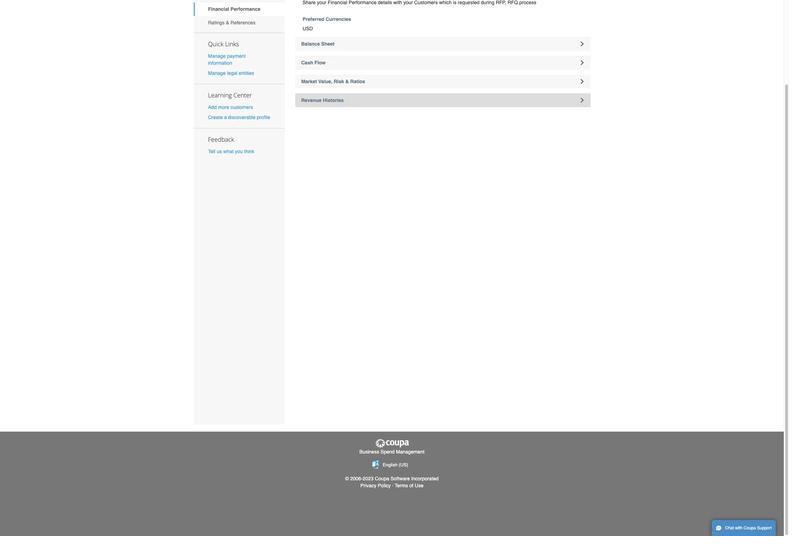 Task type: vqa. For each thing, say whether or not it's contained in the screenshot.
rightmost the Secure Information - not published to your public profile
no



Task type: locate. For each thing, give the bounding box(es) containing it.
privacy
[[360, 483, 376, 489]]

discoverable
[[228, 115, 255, 120]]

manage
[[208, 53, 226, 59], [208, 70, 226, 76]]

1 vertical spatial &
[[345, 79, 349, 84]]

incorporated
[[411, 476, 439, 482]]

quick
[[208, 40, 224, 48]]

center
[[233, 91, 252, 99]]

references
[[231, 20, 255, 25]]

policy
[[378, 483, 391, 489]]

learning
[[208, 91, 232, 99]]

create
[[208, 115, 223, 120]]

1 vertical spatial manage
[[208, 70, 226, 76]]

chat with coupa support button
[[712, 520, 776, 536]]

©
[[345, 476, 349, 482]]

english
[[383, 463, 398, 468]]

support
[[757, 526, 772, 531]]

manage inside 'manage payment information'
[[208, 53, 226, 59]]

balance sheet
[[301, 41, 335, 47]]

balance sheet heading
[[295, 37, 590, 51]]

cash flow
[[301, 60, 326, 65]]

1 horizontal spatial coupa
[[744, 526, 756, 531]]

business spend management
[[359, 449, 424, 455]]

& right "risk"
[[345, 79, 349, 84]]

histories
[[323, 97, 344, 103]]

coupa up policy
[[375, 476, 389, 482]]

1 horizontal spatial &
[[345, 79, 349, 84]]

business
[[359, 449, 379, 455]]

preferred currencies
[[303, 16, 351, 22]]

profile
[[257, 115, 270, 120]]

0 vertical spatial coupa
[[375, 476, 389, 482]]

coupa inside button
[[744, 526, 756, 531]]

with
[[735, 526, 742, 531]]

usd
[[303, 26, 313, 31]]

manage up information
[[208, 53, 226, 59]]

market
[[301, 79, 317, 84]]

feedback
[[208, 135, 234, 144]]

add
[[208, 104, 217, 110]]

revenue histories heading
[[295, 93, 590, 107]]

payment
[[227, 53, 246, 59]]

preferred
[[303, 16, 324, 22]]

financial performance
[[208, 6, 260, 12]]

coupa right with
[[744, 526, 756, 531]]

&
[[226, 20, 229, 25], [345, 79, 349, 84]]

financial
[[208, 6, 229, 12]]

manage legal entities
[[208, 70, 254, 76]]

manage down information
[[208, 70, 226, 76]]

terms of use
[[395, 483, 423, 489]]

0 horizontal spatial coupa
[[375, 476, 389, 482]]

1 vertical spatial coupa
[[744, 526, 756, 531]]

quick links
[[208, 40, 239, 48]]

market value, risk & ratios button
[[295, 75, 590, 88]]

0 vertical spatial manage
[[208, 53, 226, 59]]

you
[[235, 149, 243, 154]]

performance
[[231, 6, 260, 12]]

revenue
[[301, 97, 322, 103]]

© 2006-2023 coupa software incorporated
[[345, 476, 439, 482]]

coupa
[[375, 476, 389, 482], [744, 526, 756, 531]]

think
[[244, 149, 254, 154]]

2023
[[363, 476, 374, 482]]

0 vertical spatial &
[[226, 20, 229, 25]]

revenue histories
[[301, 97, 344, 103]]

2 manage from the top
[[208, 70, 226, 76]]

1 manage from the top
[[208, 53, 226, 59]]

financial performance link
[[193, 2, 285, 16]]

balance
[[301, 41, 320, 47]]

manage legal entities link
[[208, 70, 254, 76]]

tell us what you think
[[208, 149, 254, 154]]

risk
[[334, 79, 344, 84]]

sheet
[[321, 41, 335, 47]]

& right ratings on the left of page
[[226, 20, 229, 25]]

ratios
[[350, 79, 365, 84]]

more
[[218, 104, 229, 110]]



Task type: describe. For each thing, give the bounding box(es) containing it.
entities
[[239, 70, 254, 76]]

information
[[208, 60, 232, 66]]

2006-
[[350, 476, 363, 482]]

english (us)
[[383, 463, 408, 468]]

value,
[[318, 79, 332, 84]]

what
[[223, 149, 234, 154]]

terms
[[395, 483, 408, 489]]

software
[[391, 476, 410, 482]]

spend
[[381, 449, 395, 455]]

management
[[396, 449, 424, 455]]

of
[[409, 483, 413, 489]]

cash flow heading
[[295, 56, 590, 70]]

add more customers link
[[208, 104, 253, 110]]

0 horizontal spatial &
[[226, 20, 229, 25]]

learning center
[[208, 91, 252, 99]]

& inside dropdown button
[[345, 79, 349, 84]]

balance sheet button
[[295, 37, 590, 51]]

legal
[[227, 70, 237, 76]]

manage payment information
[[208, 53, 246, 66]]

tell us what you think button
[[208, 148, 254, 155]]

chat
[[725, 526, 734, 531]]

us
[[217, 149, 222, 154]]

market value, risk & ratios
[[301, 79, 365, 84]]

tell
[[208, 149, 215, 154]]

manage for manage payment information
[[208, 53, 226, 59]]

privacy policy link
[[360, 483, 391, 489]]

flow
[[314, 60, 326, 65]]

currencies
[[326, 16, 351, 22]]

terms of use link
[[395, 483, 423, 489]]

manage payment information link
[[208, 53, 246, 66]]

coupa supplier portal image
[[374, 439, 409, 449]]

use
[[415, 483, 423, 489]]

a
[[224, 115, 227, 120]]

privacy policy
[[360, 483, 391, 489]]

add more customers
[[208, 104, 253, 110]]

customers
[[231, 104, 253, 110]]

chat with coupa support
[[725, 526, 772, 531]]

ratings & references link
[[193, 16, 285, 29]]

ratings
[[208, 20, 225, 25]]

create a discoverable profile link
[[208, 115, 270, 120]]

(us)
[[399, 463, 408, 468]]

ratings & references
[[208, 20, 255, 25]]

links
[[225, 40, 239, 48]]

revenue histories button
[[295, 93, 590, 107]]

cash flow button
[[295, 56, 590, 70]]

manage for manage legal entities
[[208, 70, 226, 76]]

market value, risk & ratios heading
[[295, 75, 590, 88]]

cash
[[301, 60, 313, 65]]

create a discoverable profile
[[208, 115, 270, 120]]



